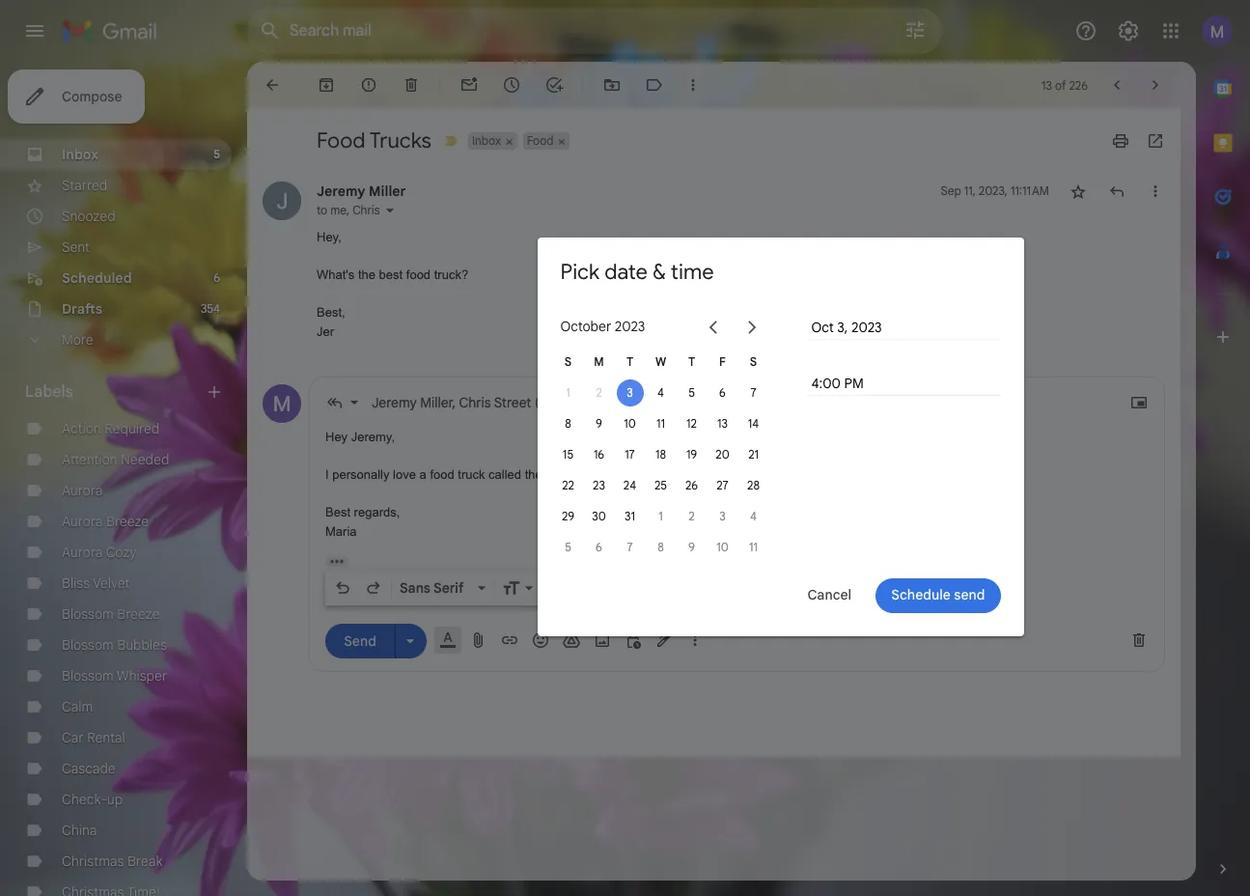 Task type: describe. For each thing, give the bounding box(es) containing it.
zone
[[578, 467, 608, 482]]

sep 11, 2023, 11:11 am
[[941, 184, 1050, 198]]

calm link
[[62, 698, 93, 716]]

2 for 2 oct cell
[[596, 385, 602, 399]]

»
[[748, 319, 756, 335]]

sent link
[[62, 239, 90, 256]]

13 of 226
[[1042, 78, 1089, 92]]

attention needed
[[62, 451, 169, 468]]

2 for 2 nov cell
[[689, 509, 695, 523]]

quote ‪(⌘⇧9)‬ image
[[856, 579, 875, 598]]

19 oct cell
[[677, 439, 708, 470]]

blossom for blossom breeze
[[62, 606, 114, 623]]

best
[[326, 505, 351, 520]]

f
[[720, 354, 726, 368]]

28 oct cell
[[738, 470, 769, 501]]

25 oct cell
[[646, 470, 677, 501]]

search mail image
[[253, 14, 288, 48]]

truck.
[[611, 467, 648, 482]]

1 t column header from the left
[[615, 346, 646, 377]]

cascade link
[[62, 760, 116, 778]]

10 nov cell
[[708, 532, 738, 563]]

0 vertical spatial food
[[406, 268, 431, 282]]

9 oct cell
[[584, 408, 615, 439]]

a
[[420, 467, 427, 482]]

14 oct cell
[[738, 408, 769, 439]]

velvet
[[93, 575, 130, 592]]

report spam image
[[359, 75, 379, 95]]

, for me
[[347, 203, 350, 217]]

6 inside labels 'navigation'
[[214, 270, 220, 285]]

up
[[107, 791, 123, 808]]

8 oct cell
[[553, 408, 584, 439]]

8 nov cell
[[646, 532, 677, 563]]

11:11 am
[[1011, 184, 1050, 198]]

17 oct cell
[[615, 439, 646, 470]]

love
[[393, 467, 416, 482]]

best regards, maria
[[326, 505, 400, 538]]

24 oct cell
[[615, 470, 646, 501]]

29
[[562, 509, 575, 523]]

6 oct cell
[[708, 377, 738, 408]]

3 for 3 nov 'cell'
[[720, 509, 726, 523]]

8 for '8 oct' cell at the left top
[[565, 416, 572, 430]]

3 nov cell
[[708, 501, 738, 532]]

19
[[687, 447, 697, 461]]

10 oct cell
[[615, 408, 646, 439]]

action
[[62, 420, 101, 438]]

20
[[716, 447, 730, 461]]

chris for miller
[[459, 394, 491, 411]]

drafts
[[62, 300, 103, 318]]

21
[[749, 447, 759, 461]]

check-
[[62, 791, 107, 808]]

bliss velvet link
[[62, 575, 130, 592]]

1 truck from the left
[[458, 467, 485, 482]]

blossom breeze link
[[62, 606, 160, 623]]

whisper
[[117, 667, 167, 685]]

snoozed link
[[62, 208, 116, 225]]

blossom bubbles link
[[62, 637, 167, 654]]

12
[[687, 416, 697, 430]]

calm
[[62, 698, 93, 716]]

aurora link
[[62, 482, 103, 499]]

1 for 1 oct cell
[[566, 385, 571, 399]]

scheduled
[[62, 269, 132, 287]]

26
[[686, 478, 698, 492]]

attention needed link
[[62, 451, 169, 468]]

october 2023
[[561, 318, 646, 335]]

aurora cozy
[[62, 544, 137, 561]]

1 horizontal spatial the
[[525, 467, 543, 482]]

action required link
[[62, 420, 160, 438]]

3 oct cell
[[615, 377, 646, 408]]

5 for 5 oct cell
[[689, 385, 695, 399]]

main menu image
[[23, 19, 46, 42]]

regards,
[[354, 505, 400, 520]]

snoozed
[[62, 208, 116, 225]]

354
[[201, 301, 220, 316]]

car rental link
[[62, 729, 125, 747]]

11,
[[965, 184, 976, 198]]

trucks
[[370, 127, 432, 154]]

drafts link
[[62, 300, 103, 318]]

bubbles
[[117, 637, 167, 654]]

jeremy,
[[351, 430, 395, 444]]

schedule send
[[892, 586, 986, 604]]

i personally love a food truck called the taco zone truck. hands down the best taco truck in la!
[[326, 467, 863, 482]]

1 for the 1 nov cell
[[659, 509, 663, 523]]

2 s column header from the left
[[738, 346, 769, 377]]

7 for the 7 nov "cell"
[[627, 539, 633, 554]]

car
[[62, 729, 84, 747]]

sep 11, 2023, 11:11 am cell
[[941, 182, 1050, 201]]

2 oct cell
[[584, 377, 615, 408]]

redo ‪(⌘y)‬ image
[[364, 579, 383, 598]]

11 for 11 oct cell
[[657, 416, 665, 430]]

«
[[709, 319, 718, 335]]

10 for 10 nov cell
[[717, 539, 729, 554]]

important according to google magic. switch
[[441, 131, 461, 151]]

la!
[[844, 467, 863, 482]]

31 oct cell
[[615, 501, 646, 532]]

blossom whisper link
[[62, 667, 167, 685]]

2 t from the left
[[689, 354, 696, 368]]

what's the best food truck?
[[317, 268, 469, 282]]

2 horizontal spatial the
[[725, 467, 742, 482]]

food for food trucks
[[317, 127, 366, 154]]

more button
[[0, 325, 232, 355]]

starred
[[62, 177, 107, 194]]

m
[[594, 354, 604, 368]]

226
[[1070, 78, 1089, 92]]

Date field
[[810, 317, 999, 338]]

13 oct cell
[[708, 408, 738, 439]]

taco
[[773, 467, 797, 482]]

1 oct cell
[[553, 377, 584, 408]]

12 oct cell
[[677, 408, 708, 439]]

14
[[748, 416, 759, 430]]

7 nov cell
[[615, 532, 646, 563]]

cascade
[[62, 760, 116, 778]]

5 inside labels 'navigation'
[[213, 147, 220, 161]]

2 s from the left
[[750, 354, 757, 368]]

delete image
[[402, 75, 421, 95]]

7 oct cell
[[738, 377, 769, 408]]

« button
[[704, 317, 723, 337]]

christmas break
[[62, 853, 163, 870]]

6 nov cell
[[584, 532, 615, 563]]

jer
[[317, 324, 334, 339]]

1 nov cell
[[646, 501, 677, 532]]

christmas break link
[[62, 853, 163, 870]]

29 oct cell
[[553, 501, 584, 532]]

action required
[[62, 420, 160, 438]]

1 s from the left
[[565, 354, 572, 368]]

4 for 4 oct cell
[[658, 385, 665, 399]]

jeremy for jeremy miller
[[317, 183, 366, 200]]

23 oct cell
[[584, 470, 615, 501]]

15 oct cell
[[553, 439, 584, 470]]

28
[[748, 478, 760, 492]]

inbox link
[[62, 146, 98, 163]]

bliss velvet
[[62, 575, 130, 592]]

to
[[317, 203, 328, 217]]

grid inside pick date & time dialog
[[553, 346, 769, 563]]

22
[[562, 478, 575, 492]]

blossom for blossom whisper
[[62, 667, 114, 685]]

blossom bubbles
[[62, 637, 167, 654]]

jeremy miller
[[317, 183, 406, 200]]

4 oct cell
[[646, 377, 677, 408]]



Task type: vqa. For each thing, say whether or not it's contained in the screenshot.
Settings image
yes



Task type: locate. For each thing, give the bounding box(es) containing it.
11
[[657, 416, 665, 430], [750, 539, 758, 554]]

hey jeremy,
[[326, 430, 395, 444]]

blossom up calm
[[62, 667, 114, 685]]

food right inbox button
[[527, 133, 554, 148]]

30 oct cell
[[584, 501, 615, 532]]

1 aurora from the top
[[62, 482, 103, 499]]

3 for 3 oct cell on the top of the page
[[627, 385, 633, 399]]

11 for 11 nov cell
[[750, 539, 758, 554]]

blossom down blossom breeze link
[[62, 637, 114, 654]]

0 horizontal spatial 3
[[627, 385, 633, 399]]

compose button
[[8, 70, 145, 124]]

3 left 4 oct cell
[[627, 385, 633, 399]]

16
[[594, 447, 605, 461]]

17
[[625, 447, 635, 461]]

0 horizontal spatial the
[[358, 268, 376, 282]]

2 inside 2 nov cell
[[689, 509, 695, 523]]

check-up link
[[62, 791, 123, 808]]

1 horizontal spatial s
[[750, 354, 757, 368]]

1 horizontal spatial 1
[[659, 509, 663, 523]]

2 down the 26 oct cell
[[689, 509, 695, 523]]

10 down the (streetchris182@gmail.com)
[[624, 416, 636, 430]]

6 inside 6 nov cell
[[596, 539, 603, 554]]

0 horizontal spatial 13
[[718, 416, 728, 430]]

back to inbox image
[[263, 75, 282, 95]]

0 vertical spatial blossom
[[62, 606, 114, 623]]

chris left street
[[459, 394, 491, 411]]

truck left the called
[[458, 467, 485, 482]]

1 down 25 oct cell
[[659, 509, 663, 523]]

2 vertical spatial 6
[[596, 539, 603, 554]]

9 down 2 nov cell
[[689, 539, 695, 554]]

11 nov cell
[[738, 532, 769, 563]]

16 oct cell
[[584, 439, 615, 470]]

1 vertical spatial 11
[[750, 539, 758, 554]]

chris for me
[[353, 203, 380, 217]]

indent more ‪(⌘])‬ image
[[825, 579, 844, 598]]

31
[[625, 509, 635, 523]]

1 vertical spatial 9
[[689, 539, 695, 554]]

, for miller
[[453, 394, 456, 411]]

8 inside cell
[[565, 416, 572, 430]]

8 down 1 oct cell
[[565, 416, 572, 430]]

the right what's
[[358, 268, 376, 282]]

1 horizontal spatial best
[[746, 467, 770, 482]]

settings image
[[1118, 19, 1141, 42]]

6 inside '6 oct' cell
[[720, 385, 726, 399]]

0 vertical spatial 10
[[624, 416, 636, 430]]

7
[[751, 385, 757, 399], [627, 539, 633, 554]]

date
[[605, 259, 648, 285]]

0 horizontal spatial 11
[[657, 416, 665, 430]]

9 for 9 nov cell
[[689, 539, 695, 554]]

9 nov cell
[[677, 532, 708, 563]]

truck
[[458, 467, 485, 482], [800, 467, 828, 482]]

1 vertical spatial 4
[[751, 509, 757, 523]]

1 horizontal spatial 2
[[689, 509, 695, 523]]

0 vertical spatial 11
[[657, 416, 665, 430]]

10 down 3 nov 'cell'
[[717, 539, 729, 554]]

show trimmed content image
[[326, 556, 349, 567]]

1 vertical spatial 7
[[627, 539, 633, 554]]

1 horizontal spatial t column header
[[677, 346, 708, 377]]

food trucks
[[317, 127, 432, 154]]

0 horizontal spatial inbox
[[62, 146, 98, 163]]

0 vertical spatial 6
[[214, 270, 220, 285]]

2 vertical spatial aurora
[[62, 544, 103, 561]]

1 vertical spatial aurora
[[62, 513, 103, 530]]

30
[[592, 509, 606, 523]]

1 vertical spatial best
[[746, 467, 770, 482]]

grid
[[553, 346, 769, 563]]

1 t from the left
[[627, 354, 634, 368]]

2 horizontal spatial 5
[[689, 385, 695, 399]]

cancel
[[808, 586, 852, 604]]

8 inside cell
[[658, 539, 664, 554]]

breeze up the cozy
[[106, 513, 149, 530]]

food right a
[[430, 467, 455, 482]]

11 down 4 oct cell
[[657, 416, 665, 430]]

0 horizontal spatial s
[[565, 354, 572, 368]]

food left truck?
[[406, 268, 431, 282]]

11 down 4 nov cell
[[750, 539, 758, 554]]

, down jeremy miller
[[347, 203, 350, 217]]

archive image
[[317, 75, 336, 95]]

add to tasks image
[[545, 75, 564, 95]]

2 vertical spatial blossom
[[62, 667, 114, 685]]

3 blossom from the top
[[62, 667, 114, 685]]

jeremy up jeremy,
[[372, 394, 417, 411]]

1 blossom from the top
[[62, 606, 114, 623]]

1 horizontal spatial 6
[[596, 539, 603, 554]]

personally
[[332, 467, 390, 482]]

inbox
[[472, 133, 501, 148], [62, 146, 98, 163]]

aurora up bliss
[[62, 544, 103, 561]]

1 horizontal spatial 5
[[565, 539, 572, 554]]

best,
[[317, 305, 345, 320]]

in
[[831, 467, 841, 482]]

labels navigation
[[0, 62, 247, 896]]

3 inside cell
[[627, 385, 633, 399]]

aurora for aurora link
[[62, 482, 103, 499]]

0 vertical spatial breeze
[[106, 513, 149, 530]]

0 horizontal spatial 8
[[565, 416, 572, 430]]

bliss
[[62, 575, 90, 592]]

9 for 9 oct cell
[[596, 416, 603, 430]]

schedule send button
[[876, 578, 1001, 613]]

1 vertical spatial jeremy
[[372, 394, 417, 411]]

remove formatting ‪(⌘\)‬ image
[[927, 579, 947, 598]]

compose
[[62, 88, 122, 105]]

3
[[627, 385, 633, 399], [720, 509, 726, 523]]

1 vertical spatial ,
[[453, 394, 456, 411]]

5
[[213, 147, 220, 161], [689, 385, 695, 399], [565, 539, 572, 554]]

3 down the 27 oct cell
[[720, 509, 726, 523]]

china
[[62, 822, 97, 839]]

cozy
[[106, 544, 137, 561]]

2 horizontal spatial 6
[[720, 385, 726, 399]]

the
[[358, 268, 376, 282], [525, 467, 543, 482], [725, 467, 742, 482]]

8
[[565, 416, 572, 430], [658, 539, 664, 554]]

13 left of
[[1042, 78, 1053, 92]]

1 vertical spatial 2
[[689, 509, 695, 523]]

1 vertical spatial 3
[[720, 509, 726, 523]]

s column header left 'm'
[[553, 346, 584, 377]]

2 vertical spatial 5
[[565, 539, 572, 554]]

me
[[331, 203, 347, 217]]

1 horizontal spatial 9
[[689, 539, 695, 554]]

indent less ‪(⌘[)‬ image
[[794, 579, 813, 598]]

1 vertical spatial 10
[[717, 539, 729, 554]]

older image
[[1147, 75, 1166, 95]]

w column header
[[646, 346, 677, 377]]

4 down "w" "column header"
[[658, 385, 665, 399]]

miller up a
[[420, 394, 453, 411]]

pick date & time
[[561, 259, 714, 285]]

0 horizontal spatial t
[[627, 354, 634, 368]]

send
[[955, 586, 986, 604]]

3 inside 'cell'
[[720, 509, 726, 523]]

inbox for inbox button
[[472, 133, 501, 148]]

aurora down attention
[[62, 482, 103, 499]]

hey
[[326, 430, 348, 444]]

food inside message body text box
[[430, 467, 455, 482]]

0 horizontal spatial 6
[[214, 270, 220, 285]]

13 inside cell
[[718, 416, 728, 430]]

3 aurora from the top
[[62, 544, 103, 561]]

1 horizontal spatial 4
[[751, 509, 757, 523]]

7 up 14
[[751, 385, 757, 399]]

7 for 7 oct "cell"
[[751, 385, 757, 399]]

newer image
[[1108, 75, 1127, 95]]

jeremy for jeremy miller , chris street (streetchris182@gmail.com)
[[372, 394, 417, 411]]

t right 'm'
[[627, 354, 634, 368]]

2 nov cell
[[677, 501, 708, 532]]

1 horizontal spatial ,
[[453, 394, 456, 411]]

m column header
[[584, 346, 615, 377]]

grid containing s
[[553, 346, 769, 563]]

Not starred checkbox
[[1069, 182, 1089, 201]]

formatting options toolbar
[[326, 571, 954, 606]]

0 horizontal spatial 7
[[627, 539, 633, 554]]

maria
[[326, 524, 357, 538]]

breeze for blossom breeze
[[117, 606, 160, 623]]

breeze for aurora breeze
[[106, 513, 149, 530]]

9 down the (streetchris182@gmail.com)
[[596, 416, 603, 430]]

the left taco
[[525, 467, 543, 482]]

, left street
[[453, 394, 456, 411]]

miller for jeremy miller
[[369, 183, 406, 200]]

2 aurora from the top
[[62, 513, 103, 530]]

8 for 8 nov cell
[[658, 539, 664, 554]]

2
[[596, 385, 602, 399], [689, 509, 695, 523]]

0 horizontal spatial s column header
[[553, 346, 584, 377]]

aurora down aurora link
[[62, 513, 103, 530]]

best inside message body text box
[[746, 467, 770, 482]]

0 horizontal spatial jeremy
[[317, 183, 366, 200]]

6 down 'f' "column header" at the right
[[720, 385, 726, 399]]

china link
[[62, 822, 97, 839]]

18 oct cell
[[646, 439, 677, 470]]

1 vertical spatial 1
[[659, 509, 663, 523]]

0 vertical spatial 13
[[1042, 78, 1053, 92]]

1 vertical spatial chris
[[459, 394, 491, 411]]

1 horizontal spatial chris
[[459, 394, 491, 411]]

27 oct cell
[[708, 470, 738, 501]]

1 vertical spatial breeze
[[117, 606, 160, 623]]

1 horizontal spatial 3
[[720, 509, 726, 523]]

1 horizontal spatial s column header
[[738, 346, 769, 377]]

5 nov cell
[[553, 532, 584, 563]]

8 down the 1 nov cell
[[658, 539, 664, 554]]

27
[[717, 478, 729, 492]]

1 horizontal spatial jeremy
[[372, 394, 417, 411]]

25
[[655, 478, 667, 492]]

s column header right f in the top of the page
[[738, 346, 769, 377]]

f column header
[[708, 346, 738, 377]]

» button
[[742, 317, 762, 337]]

4 for 4 nov cell
[[751, 509, 757, 523]]

1 vertical spatial 8
[[658, 539, 664, 554]]

t left f in the top of the page
[[689, 354, 696, 368]]

0 vertical spatial chris
[[353, 203, 380, 217]]

sep
[[941, 184, 962, 198]]

aurora for aurora breeze
[[62, 513, 103, 530]]

aurora for aurora cozy
[[62, 544, 103, 561]]

blossom for blossom bubbles
[[62, 637, 114, 654]]

1 vertical spatial 5
[[689, 385, 695, 399]]

strikethrough ‪(⌘⇧x)‬ image
[[892, 579, 911, 598]]

t
[[627, 354, 634, 368], [689, 354, 696, 368]]

1 horizontal spatial t
[[689, 354, 696, 368]]

26 oct cell
[[677, 470, 708, 501]]

discard draft ‪(⌘⇧d)‬ image
[[1130, 631, 1149, 650]]

breeze
[[106, 513, 149, 530], [117, 606, 160, 623]]

0 horizontal spatial 10
[[624, 416, 636, 430]]

1 horizontal spatial 8
[[658, 539, 664, 554]]

1 vertical spatial 6
[[720, 385, 726, 399]]

t column header
[[615, 346, 646, 377], [677, 346, 708, 377]]

jeremy up me
[[317, 183, 366, 200]]

23
[[593, 478, 606, 492]]

best, jer
[[317, 305, 345, 339]]

0 vertical spatial 7
[[751, 385, 757, 399]]

0 horizontal spatial truck
[[458, 467, 485, 482]]

1 vertical spatial 13
[[718, 416, 728, 430]]

0 vertical spatial 5
[[213, 147, 220, 161]]

labels
[[25, 382, 73, 402]]

blossom down bliss velvet
[[62, 606, 114, 623]]

truck left in
[[800, 467, 828, 482]]

w
[[656, 354, 667, 368]]

inbox up the starred link
[[62, 146, 98, 163]]

10 for the 10 oct cell on the top
[[624, 416, 636, 430]]

21 oct cell
[[738, 439, 769, 470]]

check-up
[[62, 791, 123, 808]]

sent
[[62, 239, 90, 256]]

hey,
[[317, 230, 342, 244]]

s left 'm'
[[565, 354, 572, 368]]

6 down 30 oct cell
[[596, 539, 603, 554]]

0 horizontal spatial miller
[[369, 183, 406, 200]]

1 vertical spatial blossom
[[62, 637, 114, 654]]

1 left 2 oct cell
[[566, 385, 571, 399]]

food for food
[[527, 133, 554, 148]]

0 vertical spatial miller
[[369, 183, 406, 200]]

blossom breeze
[[62, 606, 160, 623]]

(streetchris182@gmail.com)
[[535, 394, 705, 411]]

1 inside cell
[[566, 385, 571, 399]]

snooze image
[[502, 75, 522, 95]]

called
[[489, 467, 522, 482]]

0 horizontal spatial 4
[[658, 385, 665, 399]]

1 horizontal spatial food
[[527, 133, 554, 148]]

best right what's
[[379, 268, 403, 282]]

1 horizontal spatial truck
[[800, 467, 828, 482]]

0 vertical spatial 8
[[565, 416, 572, 430]]

inbox inside button
[[472, 133, 501, 148]]

Message Body text field
[[326, 428, 1149, 541]]

street
[[494, 394, 532, 411]]

october 2023 row
[[553, 307, 769, 346]]

1 s column header from the left
[[553, 346, 584, 377]]

6 for '6 oct' cell
[[720, 385, 726, 399]]

inbox for inbox link
[[62, 146, 98, 163]]

labels heading
[[25, 382, 205, 402]]

0 horizontal spatial 2
[[596, 385, 602, 399]]

2 truck from the left
[[800, 467, 828, 482]]

jeremy miller , chris street (streetchris182@gmail.com)
[[372, 394, 705, 411]]

chris down jeremy miller
[[353, 203, 380, 217]]

s right f in the top of the page
[[750, 354, 757, 368]]

13 for 13 of 226
[[1042, 78, 1053, 92]]

7 down 31 oct 'cell' at the bottom of page
[[627, 539, 633, 554]]

inbox inside labels 'navigation'
[[62, 146, 98, 163]]

food up jeremy miller
[[317, 127, 366, 154]]

None search field
[[247, 8, 943, 54]]

pick date & time heading
[[561, 259, 714, 285]]

Time field
[[810, 373, 999, 394]]

2 down the m column header at the left of page
[[596, 385, 602, 399]]

1 horizontal spatial inbox
[[472, 133, 501, 148]]

jeremy
[[317, 183, 366, 200], [372, 394, 417, 411]]

inbox right important according to google magic. switch
[[472, 133, 501, 148]]

0 horizontal spatial chris
[[353, 203, 380, 217]]

4
[[658, 385, 665, 399], [751, 509, 757, 523]]

1 horizontal spatial 7
[[751, 385, 757, 399]]

0 horizontal spatial ,
[[347, 203, 350, 217]]

food
[[406, 268, 431, 282], [430, 467, 455, 482]]

2 inside 2 oct cell
[[596, 385, 602, 399]]

1 horizontal spatial 13
[[1042, 78, 1053, 92]]

breeze up bubbles
[[117, 606, 160, 623]]

best
[[379, 268, 403, 282], [746, 467, 770, 482]]

13 for 13
[[718, 416, 728, 430]]

4 down the 28 oct cell at bottom right
[[751, 509, 757, 523]]

attention
[[62, 451, 117, 468]]

13 down '6 oct' cell
[[718, 416, 728, 430]]

pick date & time dialog
[[538, 238, 1024, 636]]

0 horizontal spatial 5
[[213, 147, 220, 161]]

s
[[565, 354, 572, 368], [750, 354, 757, 368]]

5 for 5 nov cell
[[565, 539, 572, 554]]

tab list
[[1197, 62, 1251, 827]]

0 horizontal spatial 1
[[566, 385, 571, 399]]

required
[[105, 420, 160, 438]]

2023
[[615, 318, 646, 335]]

0 horizontal spatial 9
[[596, 416, 603, 430]]

5 oct cell
[[677, 377, 708, 408]]

taco
[[546, 467, 574, 482]]

0 vertical spatial aurora
[[62, 482, 103, 499]]

0 vertical spatial best
[[379, 268, 403, 282]]

6 for 6 nov cell
[[596, 539, 603, 554]]

0 vertical spatial 2
[[596, 385, 602, 399]]

6 up 354
[[214, 270, 220, 285]]

t column header left f in the top of the page
[[677, 346, 708, 377]]

blossom whisper
[[62, 667, 167, 685]]

miller
[[369, 183, 406, 200], [420, 394, 453, 411]]

0 vertical spatial 4
[[658, 385, 665, 399]]

needed
[[121, 451, 169, 468]]

2 blossom from the top
[[62, 637, 114, 654]]

t column header left 'w'
[[615, 346, 646, 377]]

20 oct cell
[[708, 439, 738, 470]]

s column header
[[553, 346, 584, 377], [738, 346, 769, 377]]

1 horizontal spatial 11
[[750, 539, 758, 554]]

1 horizontal spatial miller
[[420, 394, 453, 411]]

2 t column header from the left
[[677, 346, 708, 377]]

miller up to me , chris
[[369, 183, 406, 200]]

11 oct cell
[[646, 408, 677, 439]]

miller for jeremy miller , chris street (streetchris182@gmail.com)
[[420, 394, 453, 411]]

undo ‪(⌘z)‬ image
[[333, 579, 353, 598]]

18
[[656, 447, 666, 461]]

rental
[[87, 729, 125, 747]]

time
[[671, 259, 714, 285]]

0 vertical spatial 9
[[596, 416, 603, 430]]

best down the '21'
[[746, 467, 770, 482]]

1 horizontal spatial 10
[[717, 539, 729, 554]]

1 vertical spatial food
[[430, 467, 455, 482]]

starred link
[[62, 177, 107, 194]]

0 horizontal spatial t column header
[[615, 346, 646, 377]]

scheduled link
[[62, 269, 132, 287]]

0 vertical spatial 1
[[566, 385, 571, 399]]

1 inside cell
[[659, 509, 663, 523]]

4 nov cell
[[738, 501, 769, 532]]

0 vertical spatial jeremy
[[317, 183, 366, 200]]

22 oct cell
[[553, 470, 584, 501]]

food button
[[523, 132, 556, 150]]

food inside button
[[527, 133, 554, 148]]

1 vertical spatial miller
[[420, 394, 453, 411]]

0 vertical spatial 3
[[627, 385, 633, 399]]

aurora
[[62, 482, 103, 499], [62, 513, 103, 530], [62, 544, 103, 561]]

advanced search options image
[[896, 11, 935, 49]]

15
[[563, 447, 574, 461]]

the left the '28'
[[725, 467, 742, 482]]

0 horizontal spatial best
[[379, 268, 403, 282]]

0 horizontal spatial food
[[317, 127, 366, 154]]

hands
[[652, 467, 688, 482]]

0 vertical spatial ,
[[347, 203, 350, 217]]



